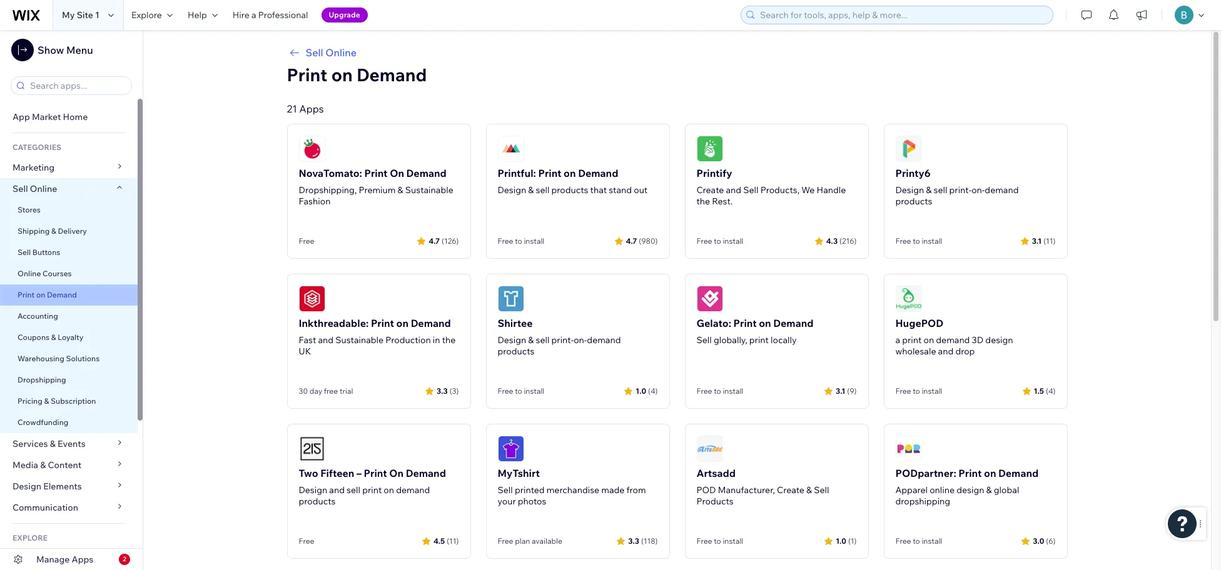 Task type: locate. For each thing, give the bounding box(es) containing it.
to up hugepod logo
[[913, 237, 921, 246]]

1 horizontal spatial sell online link
[[287, 45, 1068, 60]]

manage apps
[[36, 555, 93, 566]]

to up mytshirt logo
[[515, 387, 523, 396]]

sell online
[[306, 46, 357, 59], [13, 183, 57, 195]]

products inside shirtee design & sell print-on-demand products
[[498, 346, 535, 357]]

1 horizontal spatial create
[[778, 485, 805, 496]]

design inside sidebar element
[[13, 481, 41, 493]]

hire
[[233, 9, 250, 21]]

free to install down globally,
[[697, 387, 744, 396]]

pricing
[[18, 397, 42, 406]]

demand inside two fifteen – print on demand design and sell print on demand products
[[406, 468, 446, 480]]

sell online inside sidebar element
[[13, 183, 57, 195]]

free to install up mytshirt logo
[[498, 387, 545, 396]]

1 vertical spatial sell online link
[[0, 178, 138, 200]]

1 vertical spatial design
[[957, 485, 985, 496]]

install for artsadd
[[723, 537, 744, 547]]

0 vertical spatial create
[[697, 185, 724, 196]]

1 vertical spatial create
[[778, 485, 805, 496]]

demand inside podpartner: print on demand apparel online design & global dropshipping
[[999, 468, 1039, 480]]

0 horizontal spatial 1.0
[[636, 387, 647, 396]]

1.5 (4)
[[1035, 387, 1056, 396]]

hire a professional link
[[225, 0, 316, 30]]

0 vertical spatial 3.1
[[1033, 236, 1042, 246]]

print on demand inside sidebar element
[[18, 290, 77, 300]]

(11) for on-
[[1044, 236, 1056, 246]]

free to install for shirtee
[[498, 387, 545, 396]]

0 vertical spatial on-
[[972, 185, 986, 196]]

0 vertical spatial the
[[697, 196, 711, 207]]

21 apps
[[287, 103, 324, 115]]

demand inside inkthreadable: print on demand fast and sustainable production in the uk
[[411, 317, 451, 330]]

apps for manage apps
[[72, 555, 93, 566]]

on inside podpartner: print on demand apparel online design & global dropshipping
[[985, 468, 997, 480]]

on- for shirtee
[[574, 335, 587, 346]]

4.5
[[434, 537, 445, 546]]

free to install down dropshipping
[[896, 537, 943, 547]]

create down printify in the top right of the page
[[697, 185, 724, 196]]

1 vertical spatial on
[[390, 468, 404, 480]]

0 vertical spatial print on demand
[[287, 64, 427, 86]]

0 horizontal spatial create
[[697, 185, 724, 196]]

a for hire
[[252, 9, 256, 21]]

print- inside the printy6 design & sell print-on-demand products
[[950, 185, 972, 196]]

on right –
[[390, 468, 404, 480]]

(4) for hugepod
[[1047, 387, 1056, 396]]

1 vertical spatial a
[[896, 335, 901, 346]]

help
[[188, 9, 207, 21]]

novatomato: print on demand logo image
[[299, 136, 325, 162]]

apps inside sidebar element
[[72, 555, 93, 566]]

(6)
[[1047, 537, 1056, 546]]

apps right manage
[[72, 555, 93, 566]]

gelato:
[[697, 317, 732, 330]]

on- inside shirtee design & sell print-on-demand products
[[574, 335, 587, 346]]

free for printful: print on demand
[[498, 237, 514, 246]]

print inside inkthreadable: print on demand fast and sustainable production in the uk
[[371, 317, 394, 330]]

design down media on the bottom
[[13, 481, 41, 493]]

1 vertical spatial (11)
[[447, 537, 459, 546]]

3d
[[973, 335, 984, 346]]

0 vertical spatial (11)
[[1044, 236, 1056, 246]]

design down two
[[299, 485, 328, 496]]

online
[[326, 46, 357, 59], [30, 183, 57, 195], [18, 269, 41, 279]]

free to install down wholesale on the bottom of page
[[896, 387, 943, 396]]

2 4.7 from the left
[[626, 236, 637, 246]]

products inside printful: print on demand design & sell products that stand out
[[552, 185, 589, 196]]

and down printify in the top right of the page
[[726, 185, 742, 196]]

sell inside gelato: print on demand sell globally, print locally
[[697, 335, 712, 346]]

two fifteen – print on demand design and sell print on demand products
[[299, 468, 446, 508]]

0 horizontal spatial (4)
[[649, 387, 658, 396]]

to for gelato:
[[714, 387, 722, 396]]

products left the that
[[552, 185, 589, 196]]

products down printy6
[[896, 196, 933, 207]]

the left rest.
[[697, 196, 711, 207]]

fifteen
[[321, 468, 355, 480]]

& inside podpartner: print on demand apparel online design & global dropshipping
[[987, 485, 993, 496]]

install down wholesale on the bottom of page
[[922, 387, 943, 396]]

0 vertical spatial apps
[[300, 103, 324, 115]]

print-
[[950, 185, 972, 196], [552, 335, 574, 346]]

install down shirtee design & sell print-on-demand products
[[524, 387, 545, 396]]

to for printful:
[[515, 237, 523, 246]]

sell inside shirtee design & sell print-on-demand products
[[536, 335, 550, 346]]

install for hugepod
[[922, 387, 943, 396]]

print on demand down online courses
[[18, 290, 77, 300]]

to down rest.
[[714, 237, 722, 246]]

demand inside printful: print on demand design & sell products that stand out
[[579, 167, 619, 180]]

(3)
[[450, 387, 459, 396]]

help button
[[180, 0, 225, 30]]

out
[[634, 185, 648, 196]]

products down two
[[299, 496, 336, 508]]

design inside the printy6 design & sell print-on-demand products
[[896, 185, 925, 196]]

sell online down marketing
[[13, 183, 57, 195]]

menu
[[66, 44, 93, 56]]

1 vertical spatial the
[[442, 335, 456, 346]]

install for printify
[[723, 237, 744, 246]]

globally,
[[714, 335, 748, 346]]

inkthreadable:
[[299, 317, 369, 330]]

that
[[591, 185, 607, 196]]

0 horizontal spatial (11)
[[447, 537, 459, 546]]

print right the podpartner:
[[959, 468, 982, 480]]

print- for printy6
[[950, 185, 972, 196]]

products for printy6
[[896, 196, 933, 207]]

1 vertical spatial 3.3
[[629, 537, 640, 546]]

4.7 for printful: print on demand
[[626, 236, 637, 246]]

design inside two fifteen – print on demand design and sell print on demand products
[[299, 485, 328, 496]]

0 vertical spatial 1.0
[[636, 387, 647, 396]]

design inside podpartner: print on demand apparel online design & global dropshipping
[[957, 485, 985, 496]]

the inside inkthreadable: print on demand fast and sustainable production in the uk
[[442, 335, 456, 346]]

print right printful:
[[539, 167, 562, 180]]

printy6 logo image
[[896, 136, 922, 162]]

free to install up shirtee logo
[[498, 237, 545, 246]]

artsadd
[[697, 468, 736, 480]]

and right fast
[[318, 335, 334, 346]]

print inside gelato: print on demand sell globally, print locally
[[734, 317, 757, 330]]

to for hugepod
[[913, 387, 921, 396]]

3.3
[[437, 387, 448, 396], [629, 537, 640, 546]]

0 horizontal spatial sustainable
[[336, 335, 384, 346]]

design down shirtee
[[498, 335, 527, 346]]

sustainable right premium
[[406, 185, 454, 196]]

0 horizontal spatial 3.3
[[437, 387, 448, 396]]

30
[[299, 387, 308, 396]]

the inside printify create and sell products, we handle the rest.
[[697, 196, 711, 207]]

products inside the printy6 design & sell print-on-demand products
[[896, 196, 933, 207]]

1 horizontal spatial 1.0
[[836, 537, 847, 546]]

to for podpartner:
[[913, 537, 921, 547]]

fast
[[299, 335, 316, 346]]

printy6 design & sell print-on-demand products
[[896, 167, 1019, 207]]

sustainable down inkthreadable:
[[336, 335, 384, 346]]

site
[[77, 9, 93, 21]]

3.3 left (118) in the right of the page
[[629, 537, 640, 546]]

free plan available
[[498, 537, 563, 547]]

novatomato:
[[299, 167, 362, 180]]

print inside novatomato: print on demand dropshipping, premium &  sustainable fashion
[[365, 167, 388, 180]]

gelato: print on demand logo image
[[697, 286, 723, 312]]

3.3 for demand
[[437, 387, 448, 396]]

to down globally,
[[714, 387, 722, 396]]

design down printful:
[[498, 185, 527, 196]]

0 vertical spatial design
[[986, 335, 1014, 346]]

print on demand down the upgrade 'button' at the top left
[[287, 64, 427, 86]]

on inside two fifteen – print on demand design and sell print on demand products
[[390, 468, 404, 480]]

&
[[398, 185, 404, 196], [529, 185, 534, 196], [927, 185, 932, 196], [51, 227, 56, 236], [51, 333, 56, 342], [529, 335, 534, 346], [44, 397, 49, 406], [50, 439, 56, 450], [40, 460, 46, 471], [807, 485, 813, 496], [987, 485, 993, 496]]

sell inside artsadd pod manufacturer, create & sell products
[[815, 485, 830, 496]]

to down dropshipping
[[913, 537, 921, 547]]

0 horizontal spatial design
[[957, 485, 985, 496]]

and inside printify create and sell products, we handle the rest.
[[726, 185, 742, 196]]

products inside two fifteen – print on demand design and sell print on demand products
[[299, 496, 336, 508]]

0 horizontal spatial on-
[[574, 335, 587, 346]]

warehousing solutions link
[[0, 349, 138, 370]]

4.7 (980)
[[626, 236, 658, 246]]

to
[[515, 237, 523, 246], [714, 237, 722, 246], [913, 237, 921, 246], [515, 387, 523, 396], [714, 387, 722, 396], [913, 387, 921, 396], [714, 537, 722, 547], [913, 537, 921, 547]]

to down the 'products' at the right bottom of the page
[[714, 537, 722, 547]]

printful: print on demand logo image
[[498, 136, 524, 162]]

install for printy6
[[922, 237, 943, 246]]

& inside printful: print on demand design & sell products that stand out
[[529, 185, 534, 196]]

a
[[252, 9, 256, 21], [896, 335, 901, 346]]

0 vertical spatial print-
[[950, 185, 972, 196]]

create right manufacturer,
[[778, 485, 805, 496]]

1 horizontal spatial on-
[[972, 185, 986, 196]]

products for printful:
[[552, 185, 589, 196]]

sell online down the upgrade 'button' at the top left
[[306, 46, 357, 59]]

2
[[123, 556, 126, 564]]

free to install for podpartner:
[[896, 537, 943, 547]]

install down dropshipping
[[922, 537, 943, 547]]

upgrade
[[329, 10, 360, 19]]

print right –
[[364, 468, 387, 480]]

print inside podpartner: print on demand apparel online design & global dropshipping
[[959, 468, 982, 480]]

design inside printful: print on demand design & sell products that stand out
[[498, 185, 527, 196]]

a inside hugepod a print on demand 3d design wholesale and drop
[[896, 335, 901, 346]]

on-
[[972, 185, 986, 196], [574, 335, 587, 346]]

upgrade button
[[321, 8, 368, 23]]

design inside shirtee design & sell print-on-demand products
[[498, 335, 527, 346]]

1 horizontal spatial apps
[[300, 103, 324, 115]]

free to install down rest.
[[697, 237, 744, 246]]

free for printify
[[697, 237, 713, 246]]

0 vertical spatial sell online
[[306, 46, 357, 59]]

1 horizontal spatial a
[[896, 335, 901, 346]]

and down fifteen
[[329, 485, 345, 496]]

on
[[332, 64, 353, 86], [564, 167, 576, 180], [36, 290, 45, 300], [397, 317, 409, 330], [759, 317, 772, 330], [924, 335, 935, 346], [985, 468, 997, 480], [384, 485, 394, 496]]

products
[[697, 496, 734, 508]]

free for hugepod
[[896, 387, 912, 396]]

show menu button
[[11, 39, 93, 61]]

in
[[433, 335, 440, 346]]

dropshipping
[[896, 496, 951, 508]]

dropshipping,
[[299, 185, 357, 196]]

to down wholesale on the bottom of page
[[913, 387, 921, 396]]

a right hire
[[252, 9, 256, 21]]

0 horizontal spatial the
[[442, 335, 456, 346]]

manage
[[36, 555, 70, 566]]

0 horizontal spatial sell online
[[13, 183, 57, 195]]

on inside gelato: print on demand sell globally, print locally
[[759, 317, 772, 330]]

design right '3d'
[[986, 335, 1014, 346]]

3.1 for sell
[[1033, 236, 1042, 246]]

0 horizontal spatial apps
[[72, 555, 93, 566]]

print up production
[[371, 317, 394, 330]]

1 vertical spatial print-
[[552, 335, 574, 346]]

3.3 left (3)
[[437, 387, 448, 396]]

1 horizontal spatial 3.3
[[629, 537, 640, 546]]

1 vertical spatial online
[[30, 183, 57, 195]]

to for shirtee
[[515, 387, 523, 396]]

0 vertical spatial sell online link
[[287, 45, 1068, 60]]

install down globally,
[[723, 387, 744, 396]]

demand inside sidebar element
[[47, 290, 77, 300]]

4.7 left (126)
[[429, 236, 440, 246]]

accounting link
[[0, 306, 138, 327]]

install up shirtee logo
[[524, 237, 545, 246]]

sell inside the printy6 design & sell print-on-demand products
[[934, 185, 948, 196]]

print inside sidebar element
[[18, 290, 35, 300]]

21
[[287, 103, 297, 115]]

online down marketing
[[30, 183, 57, 195]]

print up accounting
[[18, 290, 35, 300]]

1 horizontal spatial 4.7
[[626, 236, 637, 246]]

1 horizontal spatial print on demand
[[287, 64, 427, 86]]

demand
[[357, 64, 427, 86], [407, 167, 447, 180], [579, 167, 619, 180], [47, 290, 77, 300], [411, 317, 451, 330], [774, 317, 814, 330], [406, 468, 446, 480], [999, 468, 1039, 480]]

the right in
[[442, 335, 456, 346]]

print inside gelato: print on demand sell globally, print locally
[[750, 335, 769, 346]]

uk
[[299, 346, 311, 357]]

sell
[[306, 46, 323, 59], [13, 183, 28, 195], [744, 185, 759, 196], [18, 248, 31, 257], [697, 335, 712, 346], [498, 485, 513, 496], [815, 485, 830, 496]]

loyalty
[[58, 333, 84, 342]]

0 vertical spatial 3.3
[[437, 387, 448, 396]]

photos
[[518, 496, 547, 508]]

sell inside printful: print on demand design & sell products that stand out
[[536, 185, 550, 196]]

install down the 'products' at the right bottom of the page
[[723, 537, 744, 547]]

products,
[[761, 185, 800, 196]]

2 (4) from the left
[[1047, 387, 1056, 396]]

print- inside shirtee design & sell print-on-demand products
[[552, 335, 574, 346]]

1 vertical spatial sustainable
[[336, 335, 384, 346]]

& inside novatomato: print on demand dropshipping, premium &  sustainable fashion
[[398, 185, 404, 196]]

install
[[524, 237, 545, 246], [723, 237, 744, 246], [922, 237, 943, 246], [524, 387, 545, 396], [723, 387, 744, 396], [922, 387, 943, 396], [723, 537, 744, 547], [922, 537, 943, 547]]

free to install
[[498, 237, 545, 246], [697, 237, 744, 246], [896, 237, 943, 246], [498, 387, 545, 396], [697, 387, 744, 396], [896, 387, 943, 396], [697, 537, 744, 547], [896, 537, 943, 547]]

1 horizontal spatial (4)
[[1047, 387, 1056, 396]]

and inside inkthreadable: print on demand fast and sustainable production in the uk
[[318, 335, 334, 346]]

1 (4) from the left
[[649, 387, 658, 396]]

demand inside novatomato: print on demand dropshipping, premium &  sustainable fashion
[[407, 167, 447, 180]]

(118)
[[642, 537, 658, 546]]

install down rest.
[[723, 237, 744, 246]]

apps right 21
[[300, 103, 324, 115]]

1 horizontal spatial the
[[697, 196, 711, 207]]

products down shirtee
[[498, 346, 535, 357]]

sell online link
[[287, 45, 1068, 60], [0, 178, 138, 200]]

0 horizontal spatial a
[[252, 9, 256, 21]]

0 horizontal spatial print
[[363, 485, 382, 496]]

on- inside the printy6 design & sell print-on-demand products
[[972, 185, 986, 196]]

design right online
[[957, 485, 985, 496]]

print inside hugepod a print on demand 3d design wholesale and drop
[[903, 335, 922, 346]]

a down hugepod
[[896, 335, 901, 346]]

0 horizontal spatial print on demand
[[18, 290, 77, 300]]

0 horizontal spatial print-
[[552, 335, 574, 346]]

print up premium
[[365, 167, 388, 180]]

and left drop at the bottom right of page
[[939, 346, 954, 357]]

& inside the printy6 design & sell print-on-demand products
[[927, 185, 932, 196]]

free to install for printy6
[[896, 237, 943, 246]]

wholesale
[[896, 346, 937, 357]]

free to install down the 'products' at the right bottom of the page
[[697, 537, 744, 547]]

online down the upgrade 'button' at the top left
[[326, 46, 357, 59]]

free to install up hugepod logo
[[896, 237, 943, 246]]

3.3 (3)
[[437, 387, 459, 396]]

1 vertical spatial sell online
[[13, 183, 57, 195]]

hugepod logo image
[[896, 286, 922, 312]]

1.0
[[636, 387, 647, 396], [836, 537, 847, 546]]

1 vertical spatial print on demand
[[18, 290, 77, 300]]

global
[[995, 485, 1020, 496]]

design for podpartner:
[[957, 485, 985, 496]]

1 vertical spatial apps
[[72, 555, 93, 566]]

on up premium
[[390, 167, 404, 180]]

1 horizontal spatial (11)
[[1044, 236, 1056, 246]]

hugepod
[[896, 317, 944, 330]]

1 horizontal spatial print
[[750, 335, 769, 346]]

(11)
[[1044, 236, 1056, 246], [447, 537, 459, 546]]

1 horizontal spatial design
[[986, 335, 1014, 346]]

(9)
[[848, 387, 857, 396]]

free for podpartner: print on demand
[[896, 537, 912, 547]]

pod
[[697, 485, 717, 496]]

design inside hugepod a print on demand 3d design wholesale and drop
[[986, 335, 1014, 346]]

2 horizontal spatial print
[[903, 335, 922, 346]]

0 horizontal spatial 3.1
[[836, 387, 846, 396]]

4.7 left (980)
[[626, 236, 637, 246]]

1 horizontal spatial 3.1
[[1033, 236, 1042, 246]]

install down the printy6 design & sell print-on-demand products
[[922, 237, 943, 246]]

0 vertical spatial on
[[390, 167, 404, 180]]

0 horizontal spatial 4.7
[[429, 236, 440, 246]]

design down printy6
[[896, 185, 925, 196]]

1 vertical spatial 1.0
[[836, 537, 847, 546]]

3.1
[[1033, 236, 1042, 246], [836, 387, 846, 396]]

print up globally,
[[734, 317, 757, 330]]

1 vertical spatial 3.1
[[836, 387, 846, 396]]

sustainable inside inkthreadable: print on demand fast and sustainable production in the uk
[[336, 335, 384, 346]]

& inside artsadd pod manufacturer, create & sell products
[[807, 485, 813, 496]]

free to install for artsadd
[[697, 537, 744, 547]]

0 vertical spatial a
[[252, 9, 256, 21]]

online inside online courses link
[[18, 269, 41, 279]]

mytshirt logo image
[[498, 436, 524, 463]]

1 horizontal spatial sustainable
[[406, 185, 454, 196]]

1 4.7 from the left
[[429, 236, 440, 246]]

free for gelato: print on demand
[[697, 387, 713, 396]]

demand
[[986, 185, 1019, 196], [587, 335, 621, 346], [937, 335, 971, 346], [396, 485, 430, 496]]

to up shirtee logo
[[515, 237, 523, 246]]

free for artsadd
[[697, 537, 713, 547]]

install for printful:
[[524, 237, 545, 246]]

1 horizontal spatial print-
[[950, 185, 972, 196]]

1 vertical spatial on-
[[574, 335, 587, 346]]

online down sell buttons
[[18, 269, 41, 279]]

communication link
[[0, 498, 138, 519]]

0 vertical spatial sustainable
[[406, 185, 454, 196]]

2 vertical spatial online
[[18, 269, 41, 279]]



Task type: vqa. For each thing, say whether or not it's contained in the screenshot.


Task type: describe. For each thing, give the bounding box(es) containing it.
mytshirt
[[498, 468, 540, 480]]

1.0 for shirtee
[[636, 387, 647, 396]]

mytshirt sell printed merchandise made from your photos
[[498, 468, 646, 508]]

demand inside shirtee design & sell print-on-demand products
[[587, 335, 621, 346]]

professional
[[258, 9, 308, 21]]

on inside two fifteen – print on demand design and sell print on demand products
[[384, 485, 394, 496]]

on inside printful: print on demand design & sell products that stand out
[[564, 167, 576, 180]]

free for printy6
[[896, 237, 912, 246]]

podpartner: print on demand apparel online design & global dropshipping
[[896, 468, 1039, 508]]

services
[[13, 439, 48, 450]]

from
[[627, 485, 646, 496]]

apparel
[[896, 485, 928, 496]]

3.1 for demand
[[836, 387, 846, 396]]

sell buttons link
[[0, 242, 138, 264]]

print- for shirtee
[[552, 335, 574, 346]]

print up 21 apps
[[287, 64, 328, 86]]

home
[[63, 111, 88, 123]]

4.7 for novatomato: print on demand
[[429, 236, 440, 246]]

create inside artsadd pod manufacturer, create & sell products
[[778, 485, 805, 496]]

content
[[48, 460, 82, 471]]

on inside the 'print on demand' link
[[36, 290, 45, 300]]

we
[[802, 185, 815, 196]]

shipping
[[18, 227, 50, 236]]

a for hugepod
[[896, 335, 901, 346]]

plan
[[515, 537, 530, 547]]

install for shirtee
[[524, 387, 545, 396]]

(1)
[[849, 537, 857, 546]]

on inside hugepod a print on demand 3d design wholesale and drop
[[924, 335, 935, 346]]

free to install for hugepod
[[896, 387, 943, 396]]

elements
[[43, 481, 82, 493]]

demand inside hugepod a print on demand 3d design wholesale and drop
[[937, 335, 971, 346]]

3.0
[[1034, 537, 1045, 546]]

free for mytshirt
[[498, 537, 514, 547]]

services & events
[[13, 439, 86, 450]]

shirtee logo image
[[498, 286, 524, 312]]

day
[[310, 387, 322, 396]]

inkthreadable: print on demand logo image
[[299, 286, 325, 312]]

apps for 21 apps
[[300, 103, 324, 115]]

categories
[[13, 143, 61, 152]]

30 day free trial
[[299, 387, 353, 396]]

design elements
[[13, 481, 82, 493]]

my site 1
[[62, 9, 99, 21]]

(4) for shirtee
[[649, 387, 658, 396]]

pricing & subscription
[[18, 397, 96, 406]]

manufacturer,
[[719, 485, 776, 496]]

printify create and sell products, we handle the rest.
[[697, 167, 847, 207]]

free for shirtee
[[498, 387, 514, 396]]

4.3
[[827, 236, 838, 246]]

made
[[602, 485, 625, 496]]

podpartner: print on demand logo image
[[896, 436, 922, 463]]

sell inside mytshirt sell printed merchandise made from your photos
[[498, 485, 513, 496]]

sidebar element
[[0, 30, 143, 571]]

shipping & delivery
[[18, 227, 87, 236]]

Search apps... field
[[26, 77, 128, 95]]

1.0 (1)
[[836, 537, 857, 546]]

sell inside two fifteen – print on demand design and sell print on demand products
[[347, 485, 361, 496]]

online courses
[[18, 269, 72, 279]]

1.0 for artsadd
[[836, 537, 847, 546]]

available
[[532, 537, 563, 547]]

artsadd logo image
[[697, 436, 723, 463]]

and inside hugepod a print on demand 3d design wholesale and drop
[[939, 346, 954, 357]]

coupons & loyalty link
[[0, 327, 138, 349]]

and inside two fifteen – print on demand design and sell print on demand products
[[329, 485, 345, 496]]

1.0 (4)
[[636, 387, 658, 396]]

free to install for printify
[[697, 237, 744, 246]]

3.1 (9)
[[836, 387, 857, 396]]

(980)
[[639, 236, 658, 246]]

1
[[95, 9, 99, 21]]

sustainable inside novatomato: print on demand dropshipping, premium &  sustainable fashion
[[406, 185, 454, 196]]

install for gelato:
[[723, 387, 744, 396]]

warehousing
[[18, 354, 64, 364]]

media & content
[[13, 460, 82, 471]]

3.3 for merchandise
[[629, 537, 640, 546]]

stores link
[[0, 200, 138, 221]]

products for shirtee
[[498, 346, 535, 357]]

0 vertical spatial online
[[326, 46, 357, 59]]

free to install for gelato:
[[697, 387, 744, 396]]

4.7 (126)
[[429, 236, 459, 246]]

printify logo image
[[697, 136, 723, 162]]

to for printy6
[[913, 237, 921, 246]]

stand
[[609, 185, 632, 196]]

create inside printify create and sell products, we handle the rest.
[[697, 185, 724, 196]]

gelato: print on demand sell globally, print locally
[[697, 317, 814, 346]]

design for hugepod
[[986, 335, 1014, 346]]

hugepod a print on demand 3d design wholesale and drop
[[896, 317, 1014, 357]]

locally
[[771, 335, 797, 346]]

courses
[[43, 269, 72, 279]]

printy6
[[896, 167, 931, 180]]

show menu
[[38, 44, 93, 56]]

coupons
[[18, 333, 49, 342]]

3.3 (118)
[[629, 537, 658, 546]]

to for artsadd
[[714, 537, 722, 547]]

to for printify
[[714, 237, 722, 246]]

printful: print on demand design & sell products that stand out
[[498, 167, 648, 196]]

handle
[[817, 185, 847, 196]]

demand inside two fifteen – print on demand design and sell print on demand products
[[396, 485, 430, 496]]

on- for printy6
[[972, 185, 986, 196]]

communication
[[13, 503, 80, 514]]

app market home
[[13, 111, 88, 123]]

0 horizontal spatial sell online link
[[0, 178, 138, 200]]

print inside printful: print on demand design & sell products that stand out
[[539, 167, 562, 180]]

marketing link
[[0, 157, 138, 178]]

demand inside gelato: print on demand sell globally, print locally
[[774, 317, 814, 330]]

novatomato: print on demand dropshipping, premium &  sustainable fashion
[[299, 167, 454, 207]]

buttons
[[32, 248, 60, 257]]

my
[[62, 9, 75, 21]]

Search for tools, apps, help & more... field
[[757, 6, 1050, 24]]

1 horizontal spatial sell online
[[306, 46, 357, 59]]

hire a professional
[[233, 9, 308, 21]]

sell inside printify create and sell products, we handle the rest.
[[744, 185, 759, 196]]

3.0 (6)
[[1034, 537, 1056, 546]]

two fifteen – print on demand logo image
[[299, 436, 325, 463]]

warehousing solutions
[[18, 354, 100, 364]]

crowdfunding link
[[0, 413, 138, 434]]

show
[[38, 44, 64, 56]]

pricing & subscription link
[[0, 391, 138, 413]]

two
[[299, 468, 318, 480]]

accounting
[[18, 312, 58, 321]]

events
[[58, 439, 86, 450]]

demand inside the printy6 design & sell print-on-demand products
[[986, 185, 1019, 196]]

on inside inkthreadable: print on demand fast and sustainable production in the uk
[[397, 317, 409, 330]]

on inside novatomato: print on demand dropshipping, premium &  sustainable fashion
[[390, 167, 404, 180]]

(11) for demand
[[447, 537, 459, 546]]

explore
[[13, 534, 48, 543]]

dropshipping
[[18, 376, 66, 385]]

solutions
[[66, 354, 100, 364]]

print inside two fifteen – print on demand design and sell print on demand products
[[364, 468, 387, 480]]

free to install for printful:
[[498, 237, 545, 246]]

rest.
[[713, 196, 733, 207]]

& inside shirtee design & sell print-on-demand products
[[529, 335, 534, 346]]

print inside two fifteen – print on demand design and sell print on demand products
[[363, 485, 382, 496]]

4.5 (11)
[[434, 537, 459, 546]]

artsadd pod manufacturer, create & sell products
[[697, 468, 830, 508]]

printed
[[515, 485, 545, 496]]

design elements link
[[0, 476, 138, 498]]

install for podpartner:
[[922, 537, 943, 547]]

inkthreadable: print on demand fast and sustainable production in the uk
[[299, 317, 456, 357]]

podpartner:
[[896, 468, 957, 480]]



